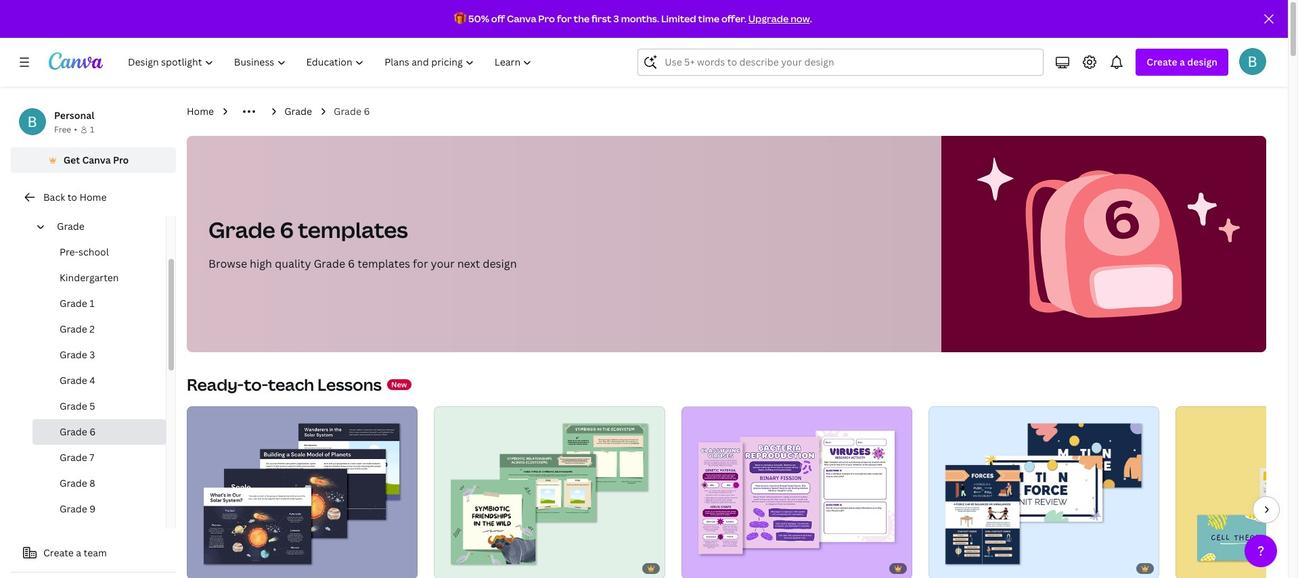 Task type: vqa. For each thing, say whether or not it's contained in the screenshot.
Create in button
yes



Task type: locate. For each thing, give the bounding box(es) containing it.
1 horizontal spatial pro
[[539, 12, 555, 25]]

design inside dropdown button
[[1188, 56, 1218, 68]]

1 vertical spatial a
[[76, 547, 81, 560]]

2 1 from the top
[[90, 297, 95, 310]]

design
[[1188, 56, 1218, 68], [483, 257, 517, 272]]

grade 6
[[334, 105, 370, 118], [60, 426, 96, 439]]

1 vertical spatial for
[[413, 257, 428, 272]]

bacteria and viruses image
[[682, 407, 913, 579]]

upgrade
[[749, 12, 789, 25]]

1 vertical spatial 1
[[90, 297, 95, 310]]

1 vertical spatial canva
[[82, 154, 111, 167]]

0 horizontal spatial pro
[[113, 154, 129, 167]]

team
[[84, 547, 107, 560]]

a
[[1180, 56, 1186, 68], [76, 547, 81, 560]]

create a design button
[[1137, 49, 1229, 76]]

for left the
[[557, 12, 572, 25]]

1 vertical spatial templates
[[358, 257, 410, 272]]

1 horizontal spatial for
[[557, 12, 572, 25]]

6 down 5
[[90, 426, 96, 439]]

4
[[90, 374, 95, 387]]

0 horizontal spatial create
[[43, 547, 74, 560]]

design right next
[[483, 257, 517, 272]]

canva right off
[[507, 12, 537, 25]]

upgrade now button
[[749, 12, 810, 25]]

grade 7
[[60, 452, 94, 465]]

cells and cell theory image
[[1176, 407, 1299, 579]]

0 horizontal spatial grade 6
[[60, 426, 96, 439]]

grade 1 link
[[33, 291, 166, 317]]

0 vertical spatial grade 6
[[334, 105, 370, 118]]

for
[[557, 12, 572, 25], [413, 257, 428, 272]]

canva
[[507, 12, 537, 25], [82, 154, 111, 167]]

templates left your
[[358, 257, 410, 272]]

a for design
[[1180, 56, 1186, 68]]

brad klo image
[[1240, 48, 1267, 75]]

0 horizontal spatial home
[[79, 191, 107, 204]]

0 vertical spatial design
[[1188, 56, 1218, 68]]

0 horizontal spatial for
[[413, 257, 428, 272]]

None search field
[[638, 49, 1044, 76]]

Search search field
[[665, 49, 1036, 75]]

pro up back to home link
[[113, 154, 129, 167]]

3 right first
[[614, 12, 619, 25]]

motion and force image
[[929, 407, 1160, 579]]

1 right "•" at top
[[90, 124, 94, 135]]

3
[[614, 12, 619, 25], [90, 349, 95, 362]]

browse high quality grade 6 templates for your next design
[[209, 257, 517, 272]]

3 up 4
[[90, 349, 95, 362]]

grade 6 down the top level navigation element
[[334, 105, 370, 118]]

1 vertical spatial 3
[[90, 349, 95, 362]]

1 horizontal spatial canva
[[507, 12, 537, 25]]

1 horizontal spatial 3
[[614, 12, 619, 25]]

1 vertical spatial home
[[79, 191, 107, 204]]

templates up browse high quality grade 6 templates for your next design
[[298, 215, 408, 244]]

a inside button
[[76, 547, 81, 560]]

home
[[187, 105, 214, 118], [79, 191, 107, 204]]

6
[[364, 105, 370, 118], [280, 215, 294, 244], [348, 257, 355, 272], [90, 426, 96, 439]]

1 horizontal spatial a
[[1180, 56, 1186, 68]]

grade inside 'button'
[[57, 220, 85, 233]]

off
[[491, 12, 505, 25]]

create a design
[[1147, 56, 1218, 68]]

5
[[90, 400, 95, 413]]

pro
[[539, 12, 555, 25], [113, 154, 129, 167]]

0 vertical spatial 3
[[614, 12, 619, 25]]

grade 9 link
[[33, 497, 166, 523]]

home link
[[187, 104, 214, 119]]

teach
[[268, 374, 314, 396]]

grade 6 templates
[[209, 215, 408, 244]]

1 inside grade 1 link
[[90, 297, 95, 310]]

create
[[1147, 56, 1178, 68], [43, 547, 74, 560]]

0 horizontal spatial 3
[[90, 349, 95, 362]]

lessons
[[318, 374, 382, 396]]

grade 9
[[60, 503, 96, 516]]

0 vertical spatial a
[[1180, 56, 1186, 68]]

a inside dropdown button
[[1180, 56, 1186, 68]]

create inside dropdown button
[[1147, 56, 1178, 68]]

8
[[90, 477, 95, 490]]

0 vertical spatial create
[[1147, 56, 1178, 68]]

3 inside grade 3 link
[[90, 349, 95, 362]]

0 vertical spatial home
[[187, 105, 214, 118]]

kindergarten link
[[33, 265, 166, 291]]

0 horizontal spatial a
[[76, 547, 81, 560]]

personal
[[54, 109, 94, 122]]

0 vertical spatial 1
[[90, 124, 94, 135]]

grade 6 down the grade 5
[[60, 426, 96, 439]]

0 vertical spatial pro
[[539, 12, 555, 25]]

1 vertical spatial pro
[[113, 154, 129, 167]]

the solar system image
[[187, 407, 418, 579]]

1 up 2
[[90, 297, 95, 310]]

9
[[90, 503, 96, 516]]

1 vertical spatial design
[[483, 257, 517, 272]]

design left brad klo icon
[[1188, 56, 1218, 68]]

grade 5
[[60, 400, 95, 413]]

browse
[[209, 257, 247, 272]]

pro left the
[[539, 12, 555, 25]]

1 vertical spatial create
[[43, 547, 74, 560]]

grade button
[[51, 214, 158, 240]]

🎁 50% off canva pro for the first 3 months. limited time offer. upgrade now .
[[454, 12, 813, 25]]

pre-school
[[60, 246, 109, 259]]

0 horizontal spatial design
[[483, 257, 517, 272]]

canva right get
[[82, 154, 111, 167]]

1 1 from the top
[[90, 124, 94, 135]]

0 horizontal spatial canva
[[82, 154, 111, 167]]

create inside button
[[43, 547, 74, 560]]

offer.
[[722, 12, 747, 25]]

for left your
[[413, 257, 428, 272]]

1
[[90, 124, 94, 135], [90, 297, 95, 310]]

templates
[[298, 215, 408, 244], [358, 257, 410, 272]]

1 vertical spatial grade 6
[[60, 426, 96, 439]]

1 horizontal spatial create
[[1147, 56, 1178, 68]]

7
[[90, 452, 94, 465]]

0 vertical spatial for
[[557, 12, 572, 25]]

6 up quality
[[280, 215, 294, 244]]

1 horizontal spatial design
[[1188, 56, 1218, 68]]

back
[[43, 191, 65, 204]]

grade
[[284, 105, 312, 118], [334, 105, 362, 118], [209, 215, 275, 244], [57, 220, 85, 233], [314, 257, 345, 272], [60, 297, 87, 310], [60, 323, 87, 336], [60, 349, 87, 362], [60, 374, 87, 387], [60, 400, 87, 413], [60, 426, 87, 439], [60, 452, 87, 465], [60, 477, 87, 490], [60, 503, 87, 516]]

back to home
[[43, 191, 107, 204]]



Task type: describe. For each thing, give the bounding box(es) containing it.
grade 1
[[60, 297, 95, 310]]

grade 4 link
[[33, 368, 166, 394]]

to
[[67, 191, 77, 204]]

grade 8
[[60, 477, 95, 490]]

grade 8 link
[[33, 471, 166, 497]]

limited
[[662, 12, 697, 25]]

ready-
[[187, 374, 244, 396]]

•
[[74, 124, 77, 135]]

get canva pro
[[63, 154, 129, 167]]

create a team button
[[11, 540, 176, 567]]

1 horizontal spatial grade 6
[[334, 105, 370, 118]]

grade 3 link
[[33, 343, 166, 368]]

free
[[54, 124, 71, 135]]

top level navigation element
[[119, 49, 544, 76]]

.
[[810, 12, 813, 25]]

symbiotic relationships image
[[434, 407, 665, 579]]

grade 3
[[60, 349, 95, 362]]

create for create a team
[[43, 547, 74, 560]]

quality
[[275, 257, 311, 272]]

0 vertical spatial canva
[[507, 12, 537, 25]]

a for team
[[76, 547, 81, 560]]

ready-to-teach lessons
[[187, 374, 382, 396]]

kindergarten
[[60, 272, 119, 284]]

to-
[[244, 374, 268, 396]]

grade 2
[[60, 323, 95, 336]]

🎁
[[454, 12, 467, 25]]

months.
[[621, 12, 660, 25]]

first
[[592, 12, 612, 25]]

grade 4
[[60, 374, 95, 387]]

grade 2 link
[[33, 317, 166, 343]]

high
[[250, 257, 272, 272]]

school
[[79, 246, 109, 259]]

2
[[90, 323, 95, 336]]

create for create a design
[[1147, 56, 1178, 68]]

0 vertical spatial templates
[[298, 215, 408, 244]]

time
[[699, 12, 720, 25]]

pre-school link
[[33, 240, 166, 265]]

50%
[[469, 12, 490, 25]]

pro inside "button"
[[113, 154, 129, 167]]

6 down grade 6 templates
[[348, 257, 355, 272]]

get canva pro button
[[11, 148, 176, 173]]

get
[[63, 154, 80, 167]]

pre-
[[60, 246, 79, 259]]

1 horizontal spatial home
[[187, 105, 214, 118]]

your
[[431, 257, 455, 272]]

canva inside get canva pro "button"
[[82, 154, 111, 167]]

the
[[574, 12, 590, 25]]

back to home link
[[11, 184, 176, 211]]

grade 7 link
[[33, 446, 166, 471]]

grade 5 link
[[33, 394, 166, 420]]

6 down the top level navigation element
[[364, 105, 370, 118]]

create a team
[[43, 547, 107, 560]]

next
[[458, 257, 480, 272]]

now
[[791, 12, 810, 25]]

new
[[391, 380, 407, 390]]

free •
[[54, 124, 77, 135]]



